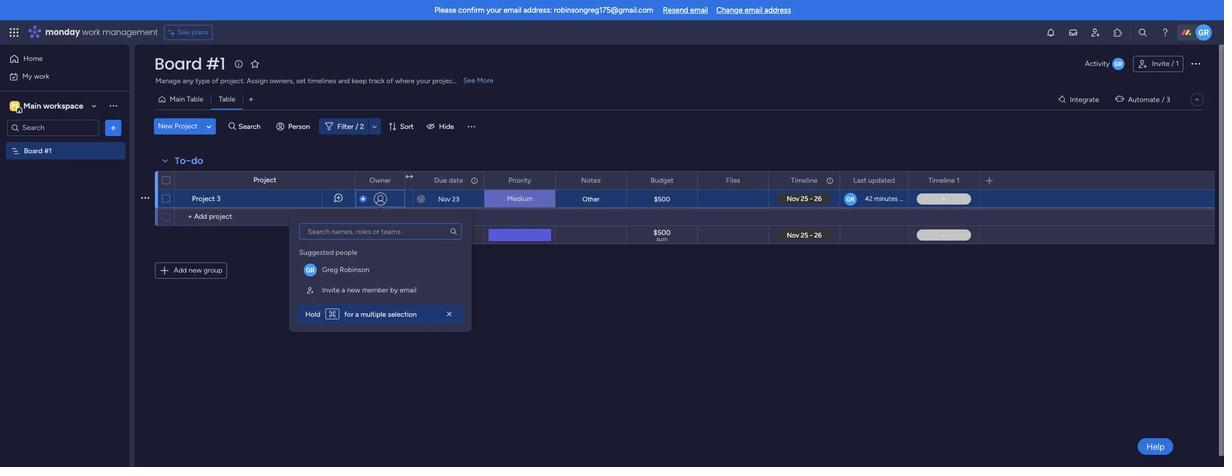 Task type: describe. For each thing, give the bounding box(es) containing it.
and
[[338, 77, 350, 85]]

suggested
[[299, 248, 334, 257]]

1 vertical spatial your
[[417, 77, 431, 85]]

greg
[[322, 266, 338, 274]]

budget
[[651, 176, 674, 185]]

email left address:
[[504, 6, 522, 15]]

any
[[183, 77, 194, 85]]

resend email link
[[663, 6, 708, 15]]

project 3
[[192, 195, 221, 203]]

do
[[191, 154, 203, 167]]

project.
[[220, 77, 245, 85]]

project for project 3
[[192, 195, 215, 203]]

1 horizontal spatial 3
[[1167, 95, 1171, 104]]

assign
[[247, 77, 268, 85]]

0 vertical spatial board #1
[[154, 52, 225, 75]]

date
[[449, 176, 463, 185]]

multiple
[[361, 310, 386, 319]]

see for see more
[[463, 76, 475, 85]]

search everything image
[[1138, 27, 1148, 38]]

see more
[[463, 76, 494, 85]]

suggested people
[[299, 248, 357, 257]]

activity button
[[1081, 56, 1129, 72]]

resend
[[663, 6, 688, 15]]

my work button
[[6, 68, 109, 85]]

sum
[[657, 236, 668, 243]]

main workspace
[[23, 101, 83, 111]]

Owner field
[[367, 175, 394, 186]]

email inside tree grid
[[400, 286, 417, 295]]

To-do field
[[172, 154, 206, 168]]

1 table from the left
[[187, 95, 203, 104]]

timeline 1
[[929, 176, 960, 185]]

monday
[[45, 26, 80, 38]]

plans
[[192, 28, 208, 37]]

files
[[726, 176, 741, 185]]

owners,
[[270, 77, 294, 85]]

keep
[[352, 77, 367, 85]]

greg robinson image
[[1196, 24, 1212, 41]]

/ for 2
[[356, 122, 358, 131]]

invite / 1 button
[[1133, 56, 1184, 72]]

/ for 3
[[1162, 95, 1165, 104]]

Search in workspace field
[[21, 122, 85, 134]]

people
[[336, 248, 357, 257]]

member
[[362, 286, 389, 295]]

arrow down image
[[369, 120, 381, 133]]

Board #1 field
[[152, 52, 228, 75]]

hide button
[[423, 118, 460, 135]]

workspace selection element
[[10, 100, 85, 113]]

project inside button
[[175, 122, 198, 131]]

dialog containing suggested people
[[289, 211, 472, 332]]

42
[[865, 195, 873, 203]]

medium
[[507, 195, 533, 203]]

1 inside field
[[957, 176, 960, 185]]

invite a new member by email
[[322, 286, 417, 295]]

other
[[583, 196, 600, 203]]

manage any type of project. assign owners, set timelines and keep track of where your project stands.
[[155, 77, 480, 85]]

inbox image
[[1068, 27, 1079, 38]]

Last updated field
[[851, 175, 898, 186]]

for a multiple selection
[[343, 310, 417, 319]]

board #1 list box
[[0, 140, 130, 297]]

stands.
[[457, 77, 480, 85]]

column information image for timeline
[[826, 177, 834, 185]]

to-
[[175, 154, 191, 167]]

main table button
[[154, 91, 211, 108]]

track
[[369, 77, 385, 85]]

my work
[[22, 72, 49, 81]]

menu image
[[466, 121, 477, 132]]

change email address link
[[716, 6, 791, 15]]

filter / 2
[[338, 122, 364, 131]]

person button
[[272, 118, 316, 135]]

suggested people row
[[299, 244, 357, 258]]

column information image for due date
[[470, 177, 479, 185]]

address:
[[524, 6, 552, 15]]

help
[[1147, 442, 1165, 452]]

a for for
[[355, 310, 359, 319]]

0 horizontal spatial options image
[[108, 123, 118, 133]]

0 vertical spatial your
[[487, 6, 502, 15]]

type
[[196, 77, 210, 85]]

help button
[[1138, 438, 1174, 455]]

address
[[765, 6, 791, 15]]

see plans
[[178, 28, 208, 37]]

workspace
[[43, 101, 83, 111]]

main for main workspace
[[23, 101, 41, 111]]

manage
[[155, 77, 181, 85]]

automate
[[1128, 95, 1160, 104]]

2 table from the left
[[219, 95, 235, 104]]

timeline for timeline
[[791, 176, 818, 185]]

robinson
[[340, 266, 370, 274]]

+ Add project text field
[[180, 211, 351, 223]]

last updated
[[853, 176, 895, 185]]

timeline for timeline 1
[[929, 176, 955, 185]]

where
[[395, 77, 415, 85]]

add new group button
[[155, 263, 227, 279]]

updated
[[869, 176, 895, 185]]

my
[[22, 72, 32, 81]]

monday work management
[[45, 26, 158, 38]]

greg robinson
[[322, 266, 370, 274]]

Search field
[[236, 119, 267, 134]]

filter
[[338, 122, 354, 131]]

Notes field
[[579, 175, 603, 186]]

Search for content search field
[[299, 224, 462, 240]]

Due date field
[[432, 175, 466, 186]]

#1 inside list box
[[44, 147, 52, 155]]

table button
[[211, 91, 243, 108]]

work for monday
[[82, 26, 100, 38]]

board inside list box
[[24, 147, 43, 155]]

notifications image
[[1046, 27, 1056, 38]]

0 vertical spatial options image
[[1190, 57, 1202, 69]]

main for main table
[[170, 95, 185, 104]]

please
[[435, 6, 456, 15]]

change email address
[[716, 6, 791, 15]]



Task type: vqa. For each thing, say whether or not it's contained in the screenshot.
/
yes



Task type: locate. For each thing, give the bounding box(es) containing it.
see inside 'link'
[[463, 76, 475, 85]]

dapulse integrations image
[[1059, 96, 1066, 103]]

nov
[[438, 195, 451, 203]]

1 vertical spatial project
[[253, 176, 276, 184]]

board up any
[[154, 52, 202, 75]]

work right my
[[34, 72, 49, 81]]

None search field
[[299, 224, 462, 240]]

2
[[360, 122, 364, 131]]

priority
[[509, 176, 531, 185]]

1 vertical spatial 3
[[217, 195, 221, 203]]

a inside tree grid
[[342, 286, 345, 295]]

collapse board header image
[[1193, 96, 1202, 104]]

board #1 up any
[[154, 52, 225, 75]]

help image
[[1160, 27, 1171, 38]]

project for project
[[253, 176, 276, 184]]

0 vertical spatial #1
[[206, 52, 225, 75]]

/ inside 'invite / 1' button
[[1172, 59, 1175, 68]]

a inside alert
[[355, 310, 359, 319]]

Files field
[[724, 175, 743, 186]]

1
[[1176, 59, 1179, 68], [957, 176, 960, 185]]

see for see plans
[[178, 28, 190, 37]]

last
[[853, 176, 867, 185]]

column information image right timeline field
[[826, 177, 834, 185]]

email right the resend
[[690, 6, 708, 15]]

1 vertical spatial board #1
[[24, 147, 52, 155]]

42 minutes ago
[[865, 195, 911, 203]]

2 timeline from the left
[[929, 176, 955, 185]]

1 horizontal spatial table
[[219, 95, 235, 104]]

a down "greg robinson"
[[342, 286, 345, 295]]

Timeline 1 field
[[926, 175, 962, 186]]

options image down workspace options icon
[[108, 123, 118, 133]]

invite members image
[[1091, 27, 1101, 38]]

board #1 down search in workspace field
[[24, 147, 52, 155]]

Budget field
[[648, 175, 676, 186]]

hide
[[439, 122, 454, 131]]

invite for invite a new member by email
[[322, 286, 340, 295]]

0 horizontal spatial table
[[187, 95, 203, 104]]

0 horizontal spatial invite
[[322, 286, 340, 295]]

to-do
[[175, 154, 203, 167]]

by
[[390, 286, 398, 295]]

1 vertical spatial see
[[463, 76, 475, 85]]

new project
[[158, 122, 198, 131]]

new inside button
[[189, 266, 202, 275]]

project down do
[[192, 195, 215, 203]]

1 vertical spatial work
[[34, 72, 49, 81]]

[object object] element containing invite a new member by email
[[299, 280, 462, 301]]

1 horizontal spatial invite
[[1152, 59, 1170, 68]]

1 horizontal spatial a
[[355, 310, 359, 319]]

1 vertical spatial /
[[1162, 95, 1165, 104]]

more
[[477, 76, 494, 85]]

1 vertical spatial $500
[[654, 229, 671, 237]]

board down search in workspace field
[[24, 147, 43, 155]]

⌘
[[329, 310, 336, 319]]

see
[[178, 28, 190, 37], [463, 76, 475, 85]]

1 horizontal spatial timeline
[[929, 176, 955, 185]]

table down project.
[[219, 95, 235, 104]]

1 horizontal spatial column information image
[[826, 177, 834, 185]]

see more link
[[462, 76, 495, 86]]

project up + add project text box
[[253, 176, 276, 184]]

tree grid containing suggested people
[[299, 244, 462, 301]]

your right confirm
[[487, 6, 502, 15]]

add to favorites image
[[250, 59, 260, 69]]

a
[[342, 286, 345, 295], [355, 310, 359, 319]]

1 of from the left
[[212, 77, 219, 85]]

v2 search image
[[229, 121, 236, 132]]

alert
[[297, 305, 464, 324]]

1 vertical spatial #1
[[44, 147, 52, 155]]

#1 up 'type' on the left of the page
[[206, 52, 225, 75]]

$500 for $500 sum
[[654, 229, 671, 237]]

options image
[[1190, 57, 1202, 69], [108, 123, 118, 133]]

see inside button
[[178, 28, 190, 37]]

add view image
[[249, 96, 253, 103]]

group
[[204, 266, 223, 275]]

invite down greg
[[322, 286, 340, 295]]

work right monday
[[82, 26, 100, 38]]

dapulse addbtn image
[[360, 196, 366, 202]]

invite down help image
[[1152, 59, 1170, 68]]

1 vertical spatial a
[[355, 310, 359, 319]]

work inside button
[[34, 72, 49, 81]]

2 horizontal spatial /
[[1172, 59, 1175, 68]]

email right "change"
[[745, 6, 763, 15]]

nov 23
[[438, 195, 459, 203]]

1 horizontal spatial new
[[347, 286, 360, 295]]

please confirm your email address: robinsongreg175@gmail.com
[[435, 6, 653, 15]]

invite inside button
[[1152, 59, 1170, 68]]

2 of from the left
[[387, 77, 393, 85]]

home button
[[6, 51, 109, 67]]

timeline
[[791, 176, 818, 185], [929, 176, 955, 185]]

0 horizontal spatial #1
[[44, 147, 52, 155]]

main
[[170, 95, 185, 104], [23, 101, 41, 111]]

1 horizontal spatial options image
[[1190, 57, 1202, 69]]

see left more
[[463, 76, 475, 85]]

0 horizontal spatial a
[[342, 286, 345, 295]]

1 horizontal spatial board #1
[[154, 52, 225, 75]]

timelines
[[308, 77, 336, 85]]

board #1
[[154, 52, 225, 75], [24, 147, 52, 155]]

1 horizontal spatial of
[[387, 77, 393, 85]]

resend email
[[663, 6, 708, 15]]

project
[[175, 122, 198, 131], [253, 176, 276, 184], [192, 195, 215, 203]]

list box
[[297, 224, 464, 301]]

dialog
[[289, 211, 472, 332]]

0 horizontal spatial board
[[24, 147, 43, 155]]

tree grid
[[299, 244, 462, 301]]

no file image
[[729, 193, 737, 205]]

0 vertical spatial see
[[178, 28, 190, 37]]

invite inside tree grid
[[322, 286, 340, 295]]

new inside the [object object] 'element'
[[347, 286, 360, 295]]

notes
[[581, 176, 601, 185]]

sort button
[[384, 118, 420, 135]]

add
[[174, 266, 187, 275]]

confirm
[[458, 6, 485, 15]]

options image right invite / 1
[[1190, 57, 1202, 69]]

Timeline field
[[789, 175, 820, 186]]

of right 'type' on the left of the page
[[212, 77, 219, 85]]

m
[[12, 101, 18, 110]]

invite for invite / 1
[[1152, 59, 1170, 68]]

show board description image
[[233, 59, 245, 69]]

board
[[154, 52, 202, 75], [24, 147, 43, 155]]

apps image
[[1113, 27, 1123, 38]]

angle down image
[[207, 123, 211, 130]]

[object object] element up the member
[[299, 260, 462, 280]]

0 vertical spatial 1
[[1176, 59, 1179, 68]]

see plans button
[[164, 25, 213, 40]]

1 horizontal spatial #1
[[206, 52, 225, 75]]

1 horizontal spatial see
[[463, 76, 475, 85]]

1 horizontal spatial 1
[[1176, 59, 1179, 68]]

2 vertical spatial /
[[356, 122, 358, 131]]

3
[[1167, 95, 1171, 104], [217, 195, 221, 203]]

hold
[[305, 310, 322, 319]]

1 vertical spatial invite
[[322, 286, 340, 295]]

1 horizontal spatial board
[[154, 52, 202, 75]]

see left plans
[[178, 28, 190, 37]]

integrate
[[1070, 95, 1099, 104]]

1 vertical spatial options image
[[108, 123, 118, 133]]

$500 for $500
[[654, 195, 670, 203]]

[object object] element up for a multiple selection
[[299, 280, 462, 301]]

1 horizontal spatial work
[[82, 26, 100, 38]]

0 vertical spatial new
[[189, 266, 202, 275]]

your right the where
[[417, 77, 431, 85]]

0 horizontal spatial board #1
[[24, 147, 52, 155]]

of right track
[[387, 77, 393, 85]]

new project button
[[154, 118, 202, 135]]

set
[[296, 77, 306, 85]]

option
[[0, 142, 130, 144]]

project right new
[[175, 122, 198, 131]]

a for invite
[[342, 286, 345, 295]]

a right 'for'
[[355, 310, 359, 319]]

workspace image
[[10, 100, 20, 112]]

0 horizontal spatial column information image
[[470, 177, 479, 185]]

workspace options image
[[108, 101, 118, 111]]

1 horizontal spatial /
[[1162, 95, 1165, 104]]

robinsongreg175@gmail.com
[[554, 6, 653, 15]]

0 horizontal spatial new
[[189, 266, 202, 275]]

3 up + add project text box
[[217, 195, 221, 203]]

#1 down search in workspace field
[[44, 147, 52, 155]]

0 horizontal spatial timeline
[[791, 176, 818, 185]]

0 horizontal spatial /
[[356, 122, 358, 131]]

email right by
[[400, 286, 417, 295]]

0 horizontal spatial work
[[34, 72, 49, 81]]

1 timeline from the left
[[791, 176, 818, 185]]

0 horizontal spatial main
[[23, 101, 41, 111]]

sort
[[400, 122, 414, 131]]

new right add
[[189, 266, 202, 275]]

1 inside button
[[1176, 59, 1179, 68]]

search image
[[450, 228, 458, 236]]

#1
[[206, 52, 225, 75], [44, 147, 52, 155]]

0 horizontal spatial 3
[[217, 195, 221, 203]]

management
[[102, 26, 158, 38]]

23
[[452, 195, 459, 203]]

automate / 3
[[1128, 95, 1171, 104]]

your
[[487, 6, 502, 15], [417, 77, 431, 85]]

autopilot image
[[1116, 93, 1124, 106]]

main inside main table button
[[170, 95, 185, 104]]

1 vertical spatial board
[[24, 147, 43, 155]]

0 vertical spatial board
[[154, 52, 202, 75]]

email
[[504, 6, 522, 15], [690, 6, 708, 15], [745, 6, 763, 15], [400, 286, 417, 295]]

0 vertical spatial invite
[[1152, 59, 1170, 68]]

main inside workspace selection 'element'
[[23, 101, 41, 111]]

0 horizontal spatial see
[[178, 28, 190, 37]]

0 horizontal spatial your
[[417, 77, 431, 85]]

minutes
[[875, 195, 898, 203]]

$500 sum
[[654, 229, 671, 243]]

2 column information image from the left
[[826, 177, 834, 185]]

v2 expand column image
[[406, 173, 413, 181]]

[object object] element containing greg robinson
[[299, 260, 462, 280]]

select product image
[[9, 27, 19, 38]]

change
[[716, 6, 743, 15]]

0 vertical spatial project
[[175, 122, 198, 131]]

1 horizontal spatial your
[[487, 6, 502, 15]]

person
[[288, 122, 310, 131]]

1 column information image from the left
[[470, 177, 479, 185]]

work
[[82, 26, 100, 38], [34, 72, 49, 81]]

0 vertical spatial 3
[[1167, 95, 1171, 104]]

board #1 inside board #1 list box
[[24, 147, 52, 155]]

selection
[[388, 310, 417, 319]]

1 vertical spatial 1
[[957, 176, 960, 185]]

work for my
[[34, 72, 49, 81]]

1 [object object] element from the top
[[299, 260, 462, 280]]

ago
[[900, 195, 911, 203]]

new down robinson
[[347, 286, 360, 295]]

column information image
[[470, 177, 479, 185], [826, 177, 834, 185]]

2 [object object] element from the top
[[299, 280, 462, 301]]

owner
[[370, 176, 391, 185]]

invite / 1
[[1152, 59, 1179, 68]]

2 vertical spatial project
[[192, 195, 215, 203]]

add new group
[[174, 266, 223, 275]]

list box containing suggested people
[[297, 224, 464, 301]]

main down manage
[[170, 95, 185, 104]]

[object object] element
[[299, 260, 462, 280], [299, 280, 462, 301]]

for
[[344, 310, 354, 319]]

table down any
[[187, 95, 203, 104]]

0 vertical spatial work
[[82, 26, 100, 38]]

activity
[[1085, 59, 1110, 68]]

3 right automate on the right top of the page
[[1167, 95, 1171, 104]]

0 vertical spatial $500
[[654, 195, 670, 203]]

main right workspace image
[[23, 101, 41, 111]]

alert containing hold
[[297, 305, 464, 324]]

close image
[[445, 309, 455, 320]]

home
[[23, 54, 43, 63]]

0 horizontal spatial of
[[212, 77, 219, 85]]

1 vertical spatial new
[[347, 286, 360, 295]]

main table
[[170, 95, 203, 104]]

0 vertical spatial a
[[342, 286, 345, 295]]

new
[[158, 122, 173, 131]]

0 horizontal spatial 1
[[957, 176, 960, 185]]

column information image right date
[[470, 177, 479, 185]]

due
[[434, 176, 447, 185]]

0 vertical spatial /
[[1172, 59, 1175, 68]]

project
[[432, 77, 456, 85]]

1 horizontal spatial main
[[170, 95, 185, 104]]

/ for 1
[[1172, 59, 1175, 68]]

Priority field
[[506, 175, 534, 186]]



